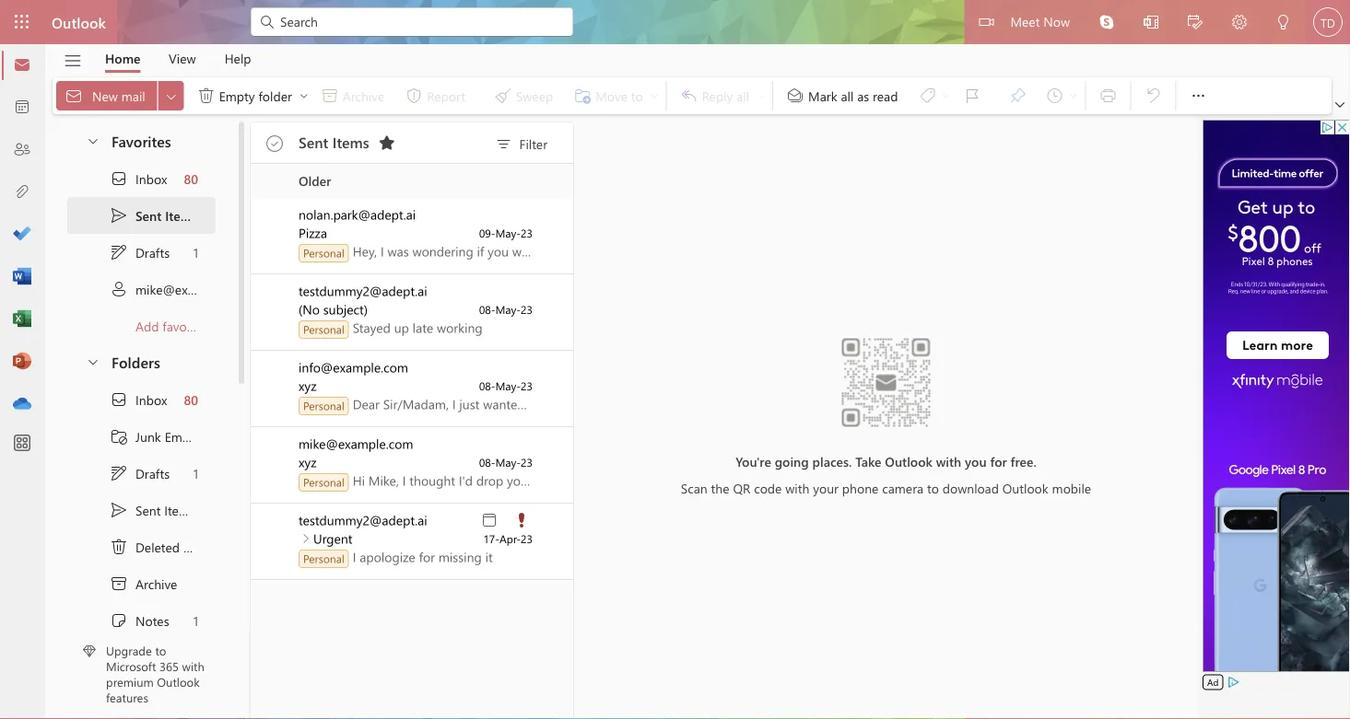 Task type: locate. For each thing, give the bounding box(es) containing it.
 sent items
[[110, 206, 197, 225], [110, 501, 195, 520]]

 button
[[158, 81, 184, 111]]

mike@example.com up favorite
[[136, 281, 250, 298]]

2 80 from the top
[[184, 392, 198, 409]]

 up 
[[110, 243, 128, 262]]

1 vertical spatial select a conversation checkbox
[[254, 351, 299, 391]]

filter
[[519, 135, 548, 152]]

personal down info@example.com
[[303, 399, 345, 413]]

1  from the top
[[110, 206, 128, 225]]

1 23 from the top
[[521, 226, 533, 241]]

testdummy2@adept.ai for 
[[299, 512, 427, 529]]

4 may- from the top
[[496, 455, 521, 470]]

08-may-23 for info@example.com
[[479, 379, 533, 394]]

0 vertical spatial 08-may-23
[[479, 302, 533, 317]]

1 vertical spatial testdummy2@adept.ai
[[299, 512, 427, 529]]

testdummy2@adept.ai up the urgent at the bottom of the page
[[299, 512, 427, 529]]

1  from the top
[[110, 243, 128, 262]]

0 vertical spatial 
[[110, 243, 128, 262]]

 left folders
[[86, 354, 100, 369]]

drafts for 
[[136, 465, 170, 482]]

3 1 from the top
[[193, 613, 198, 630]]

sent up the  tree item
[[136, 502, 161, 519]]

08-may-23 up the 
[[479, 455, 533, 470]]

features
[[106, 690, 148, 706]]

 button inside the favorites tree item
[[77, 124, 108, 158]]

1 vertical spatial  tree item
[[67, 492, 216, 529]]

1 select a conversation checkbox from the top
[[254, 275, 299, 314]]

0 vertical spatial testdummy2@adept.ai
[[299, 283, 427, 300]]

 for  button in the folders tree item
[[86, 354, 100, 369]]

1 vertical spatial 
[[110, 391, 128, 409]]

items inside sent items 
[[333, 132, 369, 152]]

23 for nolan.park@adept.ai
[[521, 226, 533, 241]]

 tree item up deleted
[[67, 492, 216, 529]]

0 vertical spatial  sent items
[[110, 206, 197, 225]]

calendar image
[[13, 99, 31, 117]]

tab list inside application
[[91, 44, 265, 73]]

0 vertical spatial 
[[110, 206, 128, 225]]

 tree item up junk
[[67, 382, 216, 418]]

tree
[[67, 382, 216, 720]]

drafts inside favorites tree
[[136, 244, 170, 261]]

2  from the top
[[110, 501, 128, 520]]

3 personal from the top
[[303, 399, 345, 413]]

 tree item down the favorites tree item
[[67, 197, 216, 234]]

 tree item
[[67, 234, 216, 271], [67, 455, 216, 492]]

 for 
[[110, 243, 128, 262]]

for left missing
[[419, 549, 435, 566]]

sent inside sent items 
[[299, 132, 328, 152]]

0 vertical spatial xyz
[[299, 377, 317, 395]]

with down going
[[786, 480, 810, 497]]

1 inside  tree item
[[193, 613, 198, 630]]

08- for mike@example.com
[[479, 455, 496, 470]]

1 vertical spatial 08-may-23
[[479, 379, 533, 394]]

0 vertical spatial select a conversation checkbox
[[254, 198, 299, 238]]

23
[[521, 226, 533, 241], [521, 302, 533, 317], [521, 379, 533, 394], [521, 455, 533, 470], [521, 532, 533, 547]]

2 vertical spatial with
[[182, 659, 204, 675]]

1 vertical spatial for
[[419, 549, 435, 566]]

view button
[[155, 44, 210, 73]]

2 08- from the top
[[479, 379, 496, 394]]

 tree item up 
[[67, 234, 216, 271]]

sent
[[299, 132, 328, 152], [136, 207, 162, 224], [136, 502, 161, 519]]

Select all messages checkbox
[[262, 131, 288, 157]]

application
[[0, 0, 1350, 720]]

1 vertical spatial  drafts
[[110, 465, 170, 483]]

2  from the top
[[110, 391, 128, 409]]

2 vertical spatial sent
[[136, 502, 161, 519]]

1  tree item from the top
[[67, 160, 216, 197]]

 sent items up  tree item at the top left of the page
[[110, 206, 197, 225]]

 inside the favorites tree item
[[86, 133, 100, 148]]

 drafts down  tree item on the left of page
[[110, 465, 170, 483]]

 tree item for 
[[67, 455, 216, 492]]

4 personal from the top
[[303, 475, 345, 490]]

5 23 from the top
[[521, 532, 533, 547]]

xyz for mike@example.com
[[299, 454, 317, 471]]

 up the 
[[110, 538, 128, 557]]

with left you at the bottom of the page
[[936, 453, 962, 470]]

 inbox
[[110, 170, 167, 188], [110, 391, 167, 409]]

08-may-23 down working
[[479, 379, 533, 394]]

personal inside personal stayed up late working
[[303, 322, 345, 337]]

mike@example.com
[[136, 281, 250, 298], [299, 436, 413, 453]]

(no subject)
[[299, 301, 368, 318]]

 drafts up  tree item at the top left of the page
[[110, 243, 170, 262]]

 button
[[54, 45, 91, 77]]

testdummy2@adept.ai
[[299, 283, 427, 300], [299, 512, 427, 529]]

0 vertical spatial mike@example.com
[[136, 281, 250, 298]]

to down notes
[[155, 643, 166, 659]]

td image
[[1314, 7, 1343, 37]]

sent inside tree
[[136, 502, 161, 519]]

 down ''
[[110, 465, 128, 483]]

xyz up  dropdown button at the left bottom of the page
[[299, 454, 317, 471]]

items right deleted
[[183, 539, 214, 556]]

08- up working
[[479, 302, 496, 317]]

drafts
[[136, 244, 170, 261], [136, 465, 170, 482]]

outlook
[[52, 12, 106, 32], [885, 453, 933, 470], [1003, 480, 1049, 497], [157, 674, 200, 691]]

1 vertical spatial mike@example.com
[[299, 436, 413, 453]]

1 inbox from the top
[[136, 170, 167, 187]]

select a conversation checkbox for testdummy2@adept.ai
[[254, 275, 299, 314]]

1 vertical spatial  button
[[77, 345, 108, 379]]

 new mail
[[65, 87, 145, 105]]

free.
[[1011, 453, 1037, 470]]

excel image
[[13, 311, 31, 329]]

2 vertical spatial 1
[[193, 613, 198, 630]]

items inside " deleted items"
[[183, 539, 214, 556]]

mail
[[121, 87, 145, 104]]

1 horizontal spatial mike@example.com
[[299, 436, 413, 453]]

0 vertical spatial with
[[936, 453, 962, 470]]

2 xyz from the top
[[299, 454, 317, 471]]

1 drafts from the top
[[136, 244, 170, 261]]

2 select a conversation checkbox from the top
[[254, 351, 299, 391]]

apologize
[[360, 549, 415, 566]]

 for  deleted items
[[110, 538, 128, 557]]

1 right notes
[[193, 613, 198, 630]]

1 vertical spatial xyz
[[299, 454, 317, 471]]

0 horizontal spatial mike@example.com
[[136, 281, 250, 298]]

mike@example.com inside message list no conversations selected list box
[[299, 436, 413, 453]]

08-may-23 up working
[[479, 302, 533, 317]]

 inside favorites tree
[[110, 170, 128, 188]]

1 vertical spatial 1
[[193, 465, 198, 482]]

personal down (no subject)
[[303, 322, 345, 337]]

tab list
[[91, 44, 265, 73]]

 inside folders tree item
[[86, 354, 100, 369]]

 down ' new mail'
[[86, 133, 100, 148]]


[[110, 575, 128, 594]]

folders
[[112, 352, 160, 372]]

1 vertical spatial 
[[110, 465, 128, 483]]

0 vertical spatial drafts
[[136, 244, 170, 261]]

3 08-may-23 from the top
[[479, 455, 533, 470]]

 drafts inside favorites tree
[[110, 243, 170, 262]]

1 personal from the top
[[303, 246, 345, 260]]

3 08- from the top
[[479, 455, 496, 470]]

outlook down free.
[[1003, 480, 1049, 497]]

1 vertical spatial select a conversation checkbox
[[254, 504, 299, 544]]

mobile
[[1052, 480, 1092, 497]]

add
[[136, 318, 159, 335]]

Select a conversation checkbox
[[254, 198, 299, 238], [254, 504, 299, 544]]

1  inbox from the top
[[110, 170, 167, 188]]

for
[[990, 453, 1007, 470], [419, 549, 435, 566]]

help button
[[211, 44, 265, 73]]

17-apr-23
[[483, 532, 533, 547]]

23 for testdummy2@adept.ai
[[521, 302, 533, 317]]

 urgent
[[298, 530, 353, 548]]

 right folder
[[299, 90, 310, 101]]

08-may-23
[[479, 302, 533, 317], [479, 379, 533, 394], [479, 455, 533, 470]]

2  tree item from the top
[[67, 492, 216, 529]]

1  drafts from the top
[[110, 243, 170, 262]]

1 08- from the top
[[479, 302, 496, 317]]

outlook up 
[[52, 12, 106, 32]]

 for 
[[110, 391, 128, 409]]

 inbox up  tree item on the left of page
[[110, 391, 167, 409]]

0 vertical spatial to
[[927, 480, 939, 497]]

2 select a conversation checkbox from the top
[[254, 504, 299, 544]]

1 vertical spatial 80
[[184, 392, 198, 409]]

items up the  mike@example.com
[[165, 207, 197, 224]]

items up " deleted items"
[[164, 502, 195, 519]]

2  drafts from the top
[[110, 465, 170, 483]]


[[65, 87, 83, 105]]

1 vertical spatial sent
[[136, 207, 162, 224]]

0 vertical spatial  inbox
[[110, 170, 167, 188]]

3 23 from the top
[[521, 379, 533, 394]]

mail image
[[13, 56, 31, 75]]

08-
[[479, 302, 496, 317], [479, 379, 496, 394], [479, 455, 496, 470]]

 tree item for 
[[67, 382, 216, 418]]

drafts up  tree item at the top left of the page
[[136, 244, 170, 261]]


[[1190, 87, 1208, 105]]

2 23 from the top
[[521, 302, 533, 317]]

0 vertical spatial 08-
[[479, 302, 496, 317]]

favorites tree
[[67, 116, 250, 345]]

1  sent items from the top
[[110, 206, 197, 225]]

08- up 
[[479, 455, 496, 470]]

1 vertical spatial  sent items
[[110, 501, 195, 520]]

0 horizontal spatial with
[[182, 659, 204, 675]]

0 horizontal spatial for
[[419, 549, 435, 566]]

 tree item
[[67, 197, 216, 234], [67, 492, 216, 529]]

 tree item down junk
[[67, 455, 216, 492]]

0 vertical spatial select a conversation checkbox
[[254, 275, 299, 314]]

items left 
[[333, 132, 369, 152]]

0 vertical spatial  tree item
[[67, 234, 216, 271]]

2 inbox from the top
[[136, 392, 167, 409]]

2 vertical spatial 08-may-23
[[479, 455, 533, 470]]

2 1 from the top
[[193, 465, 198, 482]]

help
[[225, 50, 251, 67]]

 button
[[1085, 0, 1129, 44]]

your
[[813, 480, 839, 497]]


[[1277, 15, 1291, 29]]

personal stayed up late working
[[303, 319, 483, 337]]

 inside move & delete group
[[197, 87, 215, 105]]

select a conversation checkbox down (no
[[254, 351, 299, 391]]

places.
[[813, 453, 852, 470]]

2 vertical spatial 08-
[[479, 455, 496, 470]]

Search field
[[278, 12, 562, 31]]

0 vertical spatial 1
[[193, 244, 198, 261]]


[[1144, 15, 1159, 29]]

personal down  urgent
[[303, 552, 345, 566]]

 tree item
[[67, 566, 216, 603]]

1 horizontal spatial 
[[197, 87, 215, 105]]

drafts inside tree
[[136, 465, 170, 482]]

08- for testdummy2@adept.ai
[[479, 302, 496, 317]]

1 for 
[[193, 244, 198, 261]]

1 up the  mike@example.com
[[193, 244, 198, 261]]

 tree item
[[67, 271, 250, 308]]

2 horizontal spatial with
[[936, 453, 962, 470]]

5 personal from the top
[[303, 552, 345, 566]]

mike@example.com down info@example.com
[[299, 436, 413, 453]]

0 vertical spatial  tree item
[[67, 197, 216, 234]]

1 testdummy2@adept.ai from the top
[[299, 283, 427, 300]]

1  button from the top
[[77, 124, 108, 158]]

2  tree item from the top
[[67, 382, 216, 418]]

0 vertical spatial 
[[197, 87, 215, 105]]

xyz for info@example.com
[[299, 377, 317, 395]]

left-rail-appbar navigation
[[4, 44, 41, 426]]

1 08-may-23 from the top
[[479, 302, 533, 317]]

outlook right premium
[[157, 674, 200, 691]]

1 vertical spatial 
[[110, 501, 128, 520]]

 sent items inside favorites tree
[[110, 206, 197, 225]]

1 vertical spatial 
[[110, 538, 128, 557]]

 for  button within the favorites tree item
[[86, 133, 100, 148]]

1 horizontal spatial with
[[786, 480, 810, 497]]

0 horizontal spatial 
[[110, 538, 128, 557]]

 up ''
[[110, 391, 128, 409]]

inbox inside favorites tree
[[136, 170, 167, 187]]

1 vertical spatial 08-
[[479, 379, 496, 394]]


[[197, 87, 215, 105], [110, 538, 128, 557]]

1  from the top
[[110, 170, 128, 188]]

 sent items up deleted
[[110, 501, 195, 520]]

with right 365
[[182, 659, 204, 675]]

Select a conversation checkbox
[[254, 275, 299, 314], [254, 351, 299, 391]]

 inside favorites tree
[[110, 243, 128, 262]]

personal down pizza
[[303, 246, 345, 260]]

80 down the favorites tree item
[[184, 170, 198, 187]]

2 personal from the top
[[303, 322, 345, 337]]

0 vertical spatial  button
[[77, 124, 108, 158]]

 tree item
[[67, 160, 216, 197], [67, 382, 216, 418]]

select a conversation checkbox left the urgent at the bottom of the page
[[254, 504, 299, 544]]

2 08-may-23 from the top
[[479, 379, 533, 394]]

 button inside folders tree item
[[77, 345, 108, 379]]

 button
[[1262, 0, 1306, 47]]

0 vertical spatial  drafts
[[110, 243, 170, 262]]

to right camera in the right of the page
[[927, 480, 939, 497]]

 up 
[[110, 206, 128, 225]]

sent down the favorites tree item
[[136, 207, 162, 224]]

move & delete group
[[56, 77, 662, 114]]

application containing outlook
[[0, 0, 1350, 720]]

 inbox down the favorites tree item
[[110, 170, 167, 188]]

take
[[856, 453, 882, 470]]

to inside you're going places. take outlook with you for free. scan the qr code with your phone camera to download outlook mobile
[[927, 480, 939, 497]]

365
[[159, 659, 179, 675]]

inbox down the favorites tree item
[[136, 170, 167, 187]]

2 drafts from the top
[[136, 465, 170, 482]]

onedrive image
[[13, 395, 31, 414]]

80 inside favorites tree
[[184, 170, 198, 187]]


[[110, 243, 128, 262], [110, 465, 128, 483]]

stayed
[[353, 319, 391, 336]]

 tree item for 
[[67, 234, 216, 271]]

1 horizontal spatial for
[[990, 453, 1007, 470]]

sent right 
[[299, 132, 328, 152]]

1  tree item from the top
[[67, 197, 216, 234]]

message list section
[[251, 118, 573, 719]]

0 horizontal spatial to
[[155, 643, 166, 659]]

 up the  tree item
[[110, 501, 128, 520]]

23 for mike@example.com
[[521, 455, 533, 470]]

with
[[936, 453, 962, 470], [786, 480, 810, 497], [182, 659, 204, 675]]

3 may- from the top
[[496, 379, 521, 394]]

1 vertical spatial to
[[155, 643, 166, 659]]

80 up email
[[184, 392, 198, 409]]

0 vertical spatial  tree item
[[67, 160, 216, 197]]

inbox up ' junk email'
[[136, 392, 167, 409]]

1 80 from the top
[[184, 170, 198, 187]]

1
[[193, 244, 198, 261], [193, 465, 198, 482], [193, 613, 198, 630]]

0 vertical spatial for
[[990, 453, 1007, 470]]

1 may- from the top
[[496, 226, 521, 241]]

mike@example.com inside the  mike@example.com
[[136, 281, 250, 298]]

0 vertical spatial inbox
[[136, 170, 167, 187]]

for right you at the bottom of the page
[[990, 453, 1007, 470]]

personal
[[303, 246, 345, 260], [303, 322, 345, 337], [303, 399, 345, 413], [303, 475, 345, 490], [303, 552, 345, 566]]

xyz down info@example.com
[[299, 377, 317, 395]]

 inbox inside favorites tree
[[110, 170, 167, 188]]

 tree item for 
[[67, 160, 216, 197]]

xyz
[[299, 377, 317, 395], [299, 454, 317, 471]]

up
[[394, 319, 409, 336]]

i
[[353, 549, 356, 566]]

1 select a conversation checkbox from the top
[[254, 198, 299, 238]]

 button down ' new mail'
[[77, 124, 108, 158]]

08- down working
[[479, 379, 496, 394]]

personal up  urgent
[[303, 475, 345, 490]]


[[110, 280, 128, 299]]


[[1188, 15, 1203, 29]]

 tree item
[[67, 529, 216, 566]]

2  button from the top
[[77, 345, 108, 379]]

may- for mike@example.com
[[496, 455, 521, 470]]

items
[[333, 132, 369, 152], [165, 207, 197, 224], [164, 502, 195, 519], [183, 539, 214, 556]]

1 vertical spatial  tree item
[[67, 382, 216, 418]]

2  inbox from the top
[[110, 391, 167, 409]]

1 vertical spatial inbox
[[136, 392, 167, 409]]

email
[[165, 428, 195, 445]]

1  tree item from the top
[[67, 234, 216, 271]]

1 horizontal spatial to
[[927, 480, 939, 497]]

 tree item down favorites on the left
[[67, 160, 216, 197]]

 button
[[372, 128, 402, 158]]

 tree item inside favorites tree
[[67, 160, 216, 197]]

 inside popup button
[[164, 89, 179, 103]]

2  from the top
[[110, 465, 128, 483]]

tab list containing home
[[91, 44, 265, 73]]

testdummy2@adept.ai up subject)
[[299, 283, 427, 300]]

1 vertical spatial drafts
[[136, 465, 170, 482]]

2 testdummy2@adept.ai from the top
[[299, 512, 427, 529]]

4 23 from the top
[[521, 455, 533, 470]]

1 inside favorites tree
[[193, 244, 198, 261]]

 right mail
[[164, 89, 179, 103]]

drafts for 
[[136, 244, 170, 261]]

personal inside personal i apologize for missing it
[[303, 552, 345, 566]]

0 vertical spatial 
[[110, 170, 128, 188]]

 inside tree item
[[110, 538, 128, 557]]

 for 
[[110, 170, 128, 188]]

 down the favorites tree item
[[110, 170, 128, 188]]

1 vertical spatial  tree item
[[67, 455, 216, 492]]

drafts down ' junk email'
[[136, 465, 170, 482]]

personal for mike@example.com
[[303, 475, 345, 490]]

1 down email
[[193, 465, 198, 482]]

 inside ' empty folder '
[[299, 90, 310, 101]]

1 xyz from the top
[[299, 377, 317, 395]]

as
[[857, 87, 869, 104]]

1 vertical spatial  inbox
[[110, 391, 167, 409]]

 for 
[[110, 465, 128, 483]]

select a conversation checkbox left subject)
[[254, 275, 299, 314]]

 left empty
[[197, 87, 215, 105]]

2  sent items from the top
[[110, 501, 195, 520]]

0 vertical spatial 80
[[184, 170, 198, 187]]

message list no conversations selected list box
[[251, 164, 573, 719]]

 button left folders
[[77, 345, 108, 379]]

tree containing 
[[67, 382, 216, 720]]

1 1 from the top
[[193, 244, 198, 261]]

select a conversation checkbox down older
[[254, 198, 299, 238]]


[[164, 89, 179, 103], [299, 90, 310, 101], [86, 133, 100, 148], [86, 354, 100, 369]]

working
[[437, 319, 483, 336]]

new
[[92, 87, 118, 104]]

0 vertical spatial sent
[[299, 132, 328, 152]]


[[110, 428, 128, 446]]

17-
[[483, 532, 500, 547]]

2 may- from the top
[[496, 302, 521, 317]]

2  tree item from the top
[[67, 455, 216, 492]]

 button for folders
[[77, 345, 108, 379]]



Task type: vqa. For each thing, say whether or not it's contained in the screenshot.
features
yes



Task type: describe. For each thing, give the bounding box(es) containing it.
inbox for 
[[136, 392, 167, 409]]

08- for info@example.com
[[479, 379, 496, 394]]

select a conversation checkbox for info@example.com
[[254, 351, 299, 391]]

meet
[[1011, 12, 1040, 29]]

 button
[[1173, 0, 1218, 47]]

ad
[[1208, 677, 1219, 689]]

for inside you're going places. take outlook with you for free. scan the qr code with your phone camera to download outlook mobile
[[990, 453, 1007, 470]]

older heading
[[251, 164, 573, 198]]

apr-
[[500, 532, 521, 547]]

you
[[965, 453, 987, 470]]


[[1336, 100, 1345, 110]]

scan
[[681, 480, 708, 497]]

 notes
[[110, 612, 169, 630]]

09-may-23
[[479, 226, 533, 241]]

read
[[873, 87, 898, 104]]

for inside personal i apologize for missing it
[[419, 549, 435, 566]]

select a conversation checkbox for 09-may-23
[[254, 198, 299, 238]]

folders tree item
[[67, 345, 216, 382]]


[[1232, 15, 1247, 29]]

outlook inside banner
[[52, 12, 106, 32]]

 inbox for 
[[110, 391, 167, 409]]

archive
[[136, 576, 177, 593]]

files image
[[13, 183, 31, 202]]

qr
[[733, 480, 751, 497]]

going
[[775, 453, 809, 470]]

urgent
[[313, 530, 353, 548]]

 search field
[[251, 0, 573, 41]]

 filter
[[495, 135, 548, 154]]

inbox for 
[[136, 170, 167, 187]]

 button for favorites
[[77, 124, 108, 158]]

subject)
[[323, 301, 368, 318]]

may- for info@example.com
[[496, 379, 521, 394]]

all
[[841, 87, 854, 104]]

 junk email
[[110, 428, 195, 446]]

outlook up camera in the right of the page
[[885, 453, 933, 470]]

personal i apologize for missing it
[[303, 549, 493, 566]]


[[495, 136, 513, 154]]

80 for 
[[184, 392, 198, 409]]

add favorite tree item
[[67, 308, 216, 345]]

phone
[[842, 480, 879, 497]]

info@example.com
[[299, 359, 408, 376]]


[[979, 15, 994, 29]]

80 for 
[[184, 170, 198, 187]]

 button
[[1129, 0, 1173, 47]]

 button
[[1180, 77, 1217, 114]]

pizza
[[299, 224, 327, 242]]

favorite
[[163, 318, 205, 335]]

 deleted items
[[110, 538, 214, 557]]

outlook inside upgrade to microsoft 365 with premium outlook features
[[157, 674, 200, 691]]

microsoft
[[106, 659, 156, 675]]

(no
[[299, 301, 320, 318]]

nolan.park@adept.ai
[[299, 206, 416, 223]]

late
[[413, 319, 433, 336]]

items inside favorites tree
[[165, 207, 197, 224]]

to inside upgrade to microsoft 365 with premium outlook features
[[155, 643, 166, 659]]

personal for nolan.park@adept.ai
[[303, 246, 345, 260]]

 sent items inside tree
[[110, 501, 195, 520]]

 button
[[297, 81, 311, 111]]

 button
[[1332, 96, 1349, 114]]

08-may-23 for mike@example.com
[[479, 455, 533, 470]]

upgrade
[[106, 643, 152, 659]]

may- for nolan.park@adept.ai
[[496, 226, 521, 241]]

more apps image
[[13, 435, 31, 454]]

 archive
[[110, 575, 177, 594]]

to do image
[[13, 226, 31, 244]]

personal for info@example.com
[[303, 399, 345, 413]]


[[298, 532, 313, 547]]

23 for info@example.com
[[521, 379, 533, 394]]

view
[[169, 50, 196, 67]]

junk
[[136, 428, 161, 445]]

 mike@example.com
[[110, 280, 250, 299]]

now
[[1044, 12, 1070, 29]]

may- for testdummy2@adept.ai
[[496, 302, 521, 317]]

 drafts for 
[[110, 465, 170, 483]]

 for  empty folder 
[[197, 87, 215, 105]]

empty
[[219, 87, 255, 104]]

 drafts for 
[[110, 243, 170, 262]]


[[378, 134, 396, 152]]

upgrade to microsoft 365 with premium outlook features
[[106, 643, 204, 706]]

with inside upgrade to microsoft 365 with premium outlook features
[[182, 659, 204, 675]]

testdummy2@adept.ai for (no subject)
[[299, 283, 427, 300]]

it
[[485, 549, 493, 566]]

tags group
[[777, 77, 1082, 114]]

older
[[299, 172, 331, 189]]

powerpoint image
[[13, 353, 31, 371]]

premium
[[106, 674, 154, 691]]

 inside favorites tree
[[110, 206, 128, 225]]

1 for 
[[193, 465, 198, 482]]


[[786, 87, 805, 105]]


[[513, 512, 531, 530]]

outlook banner
[[0, 0, 1350, 47]]


[[1100, 15, 1114, 29]]

select a conversation checkbox for urgent
[[254, 504, 299, 544]]

 for  popup button
[[164, 89, 179, 103]]


[[268, 136, 283, 150]]

outlook link
[[52, 0, 106, 44]]

09-
[[479, 226, 496, 241]]

camera
[[882, 480, 924, 497]]

1 vertical spatial with
[[786, 480, 810, 497]]

 mark all as read
[[786, 87, 898, 105]]

 empty folder 
[[197, 87, 310, 105]]

meet now
[[1011, 12, 1070, 29]]

word image
[[13, 268, 31, 287]]

 tree item
[[67, 603, 216, 640]]

notes
[[136, 613, 169, 630]]


[[266, 136, 283, 152]]

folder
[[258, 87, 292, 104]]

mark
[[808, 87, 838, 104]]

deleted
[[136, 539, 180, 556]]

download
[[943, 480, 999, 497]]

you're
[[736, 453, 771, 470]]

home button
[[91, 44, 154, 73]]

favorites tree item
[[67, 124, 216, 160]]

premium features image
[[83, 646, 96, 659]]

add favorite
[[136, 318, 205, 335]]

sent items 
[[299, 132, 396, 152]]

home
[[105, 50, 141, 67]]

 inbox for 
[[110, 170, 167, 188]]

sent inside favorites tree
[[136, 207, 162, 224]]

 tree item
[[67, 418, 216, 455]]


[[63, 51, 82, 71]]

08-may-23 for testdummy2@adept.ai
[[479, 302, 533, 317]]

sent items heading
[[299, 123, 402, 163]]


[[480, 512, 499, 530]]


[[110, 612, 128, 630]]

people image
[[13, 141, 31, 159]]

favorites
[[112, 131, 171, 150]]

the
[[711, 480, 730, 497]]

set your advertising preferences image
[[1226, 676, 1241, 690]]

 button
[[298, 532, 313, 547]]



